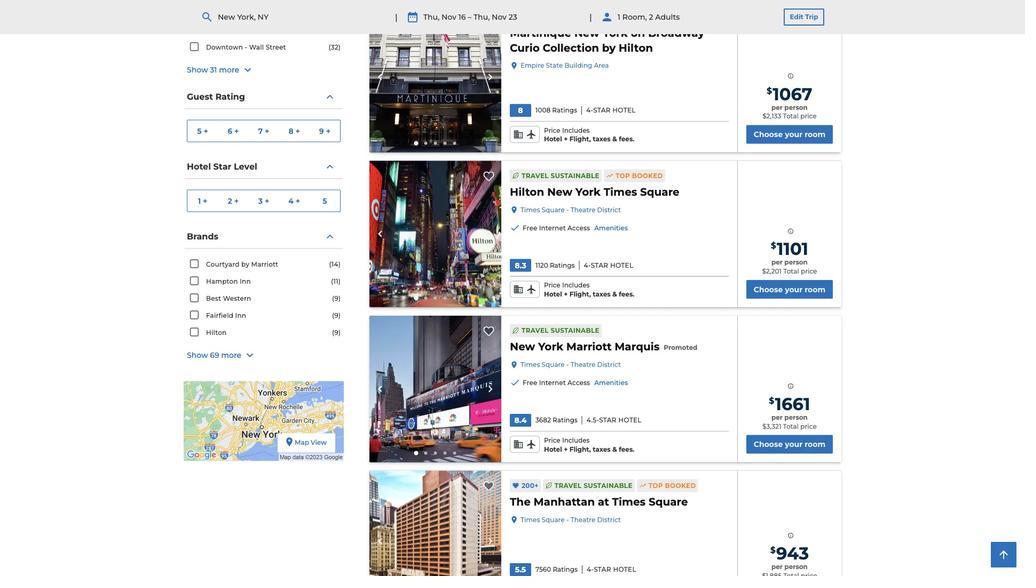 Task type: describe. For each thing, give the bounding box(es) containing it.
7 +
[[258, 127, 270, 136]]

show 69 more
[[187, 351, 242, 360]]

person for 943
[[785, 564, 808, 571]]

theatre down "new york marriott marquis" at the bottom of the page
[[571, 361, 596, 369]]

+ down 3682 ratings
[[564, 446, 568, 454]]

facade/entrance image
[[370, 471, 502, 577]]

guest
[[187, 92, 213, 102]]

price for 1101
[[544, 282, 561, 289]]

downtown
[[206, 43, 243, 51]]

courtyard by marriott
[[206, 261, 278, 268]]

6 +
[[228, 127, 239, 136]]

9 + button
[[310, 120, 340, 142]]

go to image #1 image for 1661
[[414, 452, 419, 456]]

8 + button
[[279, 120, 310, 142]]

free for 1661
[[523, 380, 538, 387]]

your for 1067
[[785, 130, 803, 139]]

+ down 1120 ratings
[[564, 291, 568, 298]]

photo carousel region for 1067
[[370, 2, 502, 152]]

2 vertical spatial booked
[[665, 482, 696, 490]]

2 vertical spatial 4-star hotel
[[587, 567, 637, 574]]

district right the ny
[[285, 9, 310, 17]]

flight, for 1067
[[570, 135, 591, 143]]

+ for 9 +
[[326, 127, 331, 136]]

choose for 1101
[[754, 285, 783, 294]]

1 horizontal spatial 2
[[649, 12, 654, 21]]

price for 1661
[[544, 437, 561, 445]]

top for 1101
[[616, 172, 630, 180]]

+ for 3 +
[[265, 197, 269, 206]]

hilton new york times square
[[510, 185, 680, 198]]

internet for 1661
[[539, 380, 566, 387]]

- down hilton new york times square element
[[567, 206, 569, 214]]

go to image #2 image for 1661
[[424, 452, 428, 455]]

5 button
[[310, 190, 340, 212]]

1 + button
[[187, 190, 218, 212]]

martinique new york on broadway curio collection by hilton
[[510, 26, 705, 54]]

marquis
[[615, 341, 660, 354]]

on
[[631, 26, 646, 39]]

broadway
[[649, 26, 705, 39]]

york,
[[237, 12, 256, 21]]

photo carousel region for 1661
[[370, 316, 502, 463]]

property building image for 1101
[[370, 161, 502, 308]]

show 69 more button
[[187, 350, 341, 362]]

1067
[[773, 83, 813, 104]]

6
[[228, 127, 232, 136]]

the manhattan at times square
[[510, 496, 688, 509]]

district down hilton new york times square element
[[598, 206, 621, 214]]

street
[[266, 43, 286, 51]]

hilton inside martinique new york on broadway curio collection by hilton
[[619, 41, 653, 54]]

+ for 4 +
[[296, 197, 300, 206]]

star for 1661
[[599, 417, 617, 425]]

16
[[459, 12, 466, 21]]

4- for 1067
[[587, 107, 594, 114]]

5 for 5
[[323, 197, 327, 206]]

$ 1101 per person $2,201 total price
[[762, 239, 818, 275]]

$ for 1661
[[769, 396, 775, 406]]

marriott for by
[[251, 261, 278, 268]]

trip
[[806, 13, 819, 21]]

hotel star level button
[[185, 155, 343, 179]]

best
[[206, 295, 221, 303]]

building
[[565, 62, 593, 69]]

show for show 31 more
[[187, 66, 208, 75]]

courtyard
[[206, 261, 240, 268]]

$ for 1101
[[771, 241, 777, 251]]

fees. for 1067
[[619, 135, 635, 143]]

times square - theatre district down "new york marriott marquis" at the bottom of the page
[[521, 361, 621, 369]]

1 thu, from the left
[[423, 12, 440, 21]]

7 + button
[[249, 120, 279, 142]]

times square - theatre district down hilton new york times square element
[[521, 206, 621, 214]]

martinique new york on broadway curio collection by hilton element
[[510, 26, 729, 55]]

price for 1067
[[544, 126, 561, 134]]

go to image #5 image for 1661
[[453, 452, 456, 455]]

by inside martinique new york on broadway curio collection by hilton
[[602, 41, 616, 54]]

guest rating
[[187, 92, 245, 102]]

hotel star level
[[187, 161, 257, 172]]

edit trip
[[790, 13, 819, 21]]

go to image #3 image for 1101
[[434, 297, 437, 300]]

the
[[510, 496, 531, 509]]

photo carousel region for 1101
[[370, 161, 502, 308]]

943
[[777, 544, 809, 564]]

$ 1067 per person $2,133 total price
[[763, 83, 817, 120]]

(32)
[[329, 43, 341, 51]]

person for 1067
[[785, 104, 808, 111]]

brands
[[187, 231, 219, 242]]

4.5-
[[587, 417, 599, 425]]

booked for 1101
[[632, 172, 663, 180]]

per for 1101
[[772, 259, 783, 266]]

sustainable for 1101
[[551, 172, 600, 180]]

state
[[546, 62, 563, 69]]

empire state building area
[[521, 62, 609, 69]]

4-star hotel for 1101
[[584, 262, 634, 269]]

wall
[[249, 43, 264, 51]]

5 + button
[[187, 120, 218, 142]]

theatre right york,
[[258, 9, 284, 17]]

curio
[[510, 41, 540, 54]]

hotel inside dropdown button
[[187, 161, 211, 172]]

go to image #2 image for 1101
[[424, 297, 428, 300]]

3 + button
[[249, 190, 279, 212]]

room for 1661
[[805, 440, 826, 450]]

5 for 5 +
[[197, 127, 202, 136]]

per for 943
[[772, 564, 783, 571]]

| for 1 room, 2 adults
[[590, 12, 592, 22]]

3 (9) from the top
[[332, 329, 341, 337]]

travel for 1661
[[522, 327, 549, 335]]

new inside hilton new york times square element
[[547, 185, 573, 198]]

2 vertical spatial top
[[649, 482, 663, 490]]

+ for 8 +
[[296, 127, 300, 136]]

total for 1067
[[783, 112, 799, 120]]

choose your room for 1661
[[754, 440, 826, 450]]

$ 943 per person
[[771, 544, 809, 571]]

district down "new york marriott marquis - promoted" element on the bottom of page
[[598, 361, 621, 369]]

booked for 1067
[[632, 13, 663, 21]]

view
[[311, 439, 327, 447]]

square inside "element"
[[649, 496, 688, 509]]

2 vertical spatial top booked
[[649, 482, 696, 490]]

your for 1101
[[785, 285, 803, 294]]

3682 ratings
[[536, 417, 578, 425]]

theatre down the manhattan at times square "element" at the bottom of page
[[571, 517, 596, 524]]

ny
[[258, 12, 269, 21]]

choose your room button for 1067
[[747, 125, 833, 144]]

9 +
[[319, 127, 331, 136]]

hampton
[[206, 278, 238, 286]]

choose your room for 1101
[[754, 285, 826, 294]]

map
[[295, 439, 309, 447]]

–
[[468, 12, 472, 21]]

includes for 1101
[[562, 282, 590, 289]]

5.5
[[515, 566, 526, 575]]

4 + button
[[279, 190, 310, 212]]

martinique
[[510, 26, 572, 39]]

flight, for 1101
[[570, 291, 591, 298]]

price for 1067
[[801, 112, 817, 120]]

per for 1067
[[772, 104, 783, 111]]

ratings for 1067
[[553, 107, 577, 114]]

collection
[[543, 41, 599, 54]]

2 + button
[[218, 190, 249, 212]]

go to image #4 image for 1661
[[444, 452, 447, 455]]

1 vertical spatial by
[[241, 261, 250, 268]]

travel sustainable up the manhattan at times square
[[555, 482, 633, 490]]

- down "new york marriott marquis" at the bottom of the page
[[567, 361, 569, 369]]

4 +
[[289, 197, 300, 206]]

8 for 8 +
[[289, 127, 294, 136]]

fairfield inn
[[206, 312, 246, 320]]

& for 1067
[[613, 135, 617, 143]]

$2,133
[[763, 112, 782, 120]]

ratings right the 7560
[[553, 567, 578, 574]]

travel for 1101
[[522, 172, 549, 180]]

star for 1101
[[591, 262, 609, 269]]

edit trip button
[[784, 9, 825, 26]]

rating
[[215, 92, 245, 102]]

western
[[223, 295, 251, 303]]

1008
[[536, 107, 551, 114]]

travel sustainable for 1661
[[522, 327, 600, 335]]

31
[[210, 66, 217, 75]]

8 for 8
[[518, 106, 523, 115]]

+ for 6 +
[[235, 127, 239, 136]]

level
[[234, 161, 257, 172]]

includes for 1661
[[562, 437, 590, 445]]



Task type: locate. For each thing, give the bounding box(es) containing it.
0 horizontal spatial york
[[538, 341, 564, 354]]

1 for 1 +
[[198, 197, 201, 206]]

empire
[[521, 62, 545, 69]]

3 property building image from the top
[[370, 316, 502, 463]]

3 taxes from the top
[[593, 446, 611, 454]]

amenities down "new york marriott marquis - promoted" element on the bottom of page
[[595, 380, 628, 387]]

8 +
[[289, 127, 300, 136]]

1 show from the top
[[187, 66, 208, 75]]

room,
[[623, 12, 647, 21]]

access down "new york marriott marquis" at the bottom of the page
[[568, 380, 590, 387]]

$ for 1067
[[767, 85, 773, 96]]

0 vertical spatial top
[[616, 13, 630, 21]]

person inside $ 943 per person
[[785, 564, 808, 571]]

free internet access amenities down hilton new york times square element
[[523, 224, 628, 232]]

flight, down 1120 ratings
[[570, 291, 591, 298]]

2 room from the top
[[805, 285, 826, 294]]

taxes up "new york marriott marquis - promoted" element on the bottom of page
[[593, 291, 611, 298]]

top booked
[[616, 13, 663, 21], [616, 172, 663, 180], [649, 482, 696, 490]]

$ inside the $ 1101 per person $2,201 total price
[[771, 241, 777, 251]]

star right the 7560 ratings at the right of the page
[[594, 567, 612, 574]]

3 choose from the top
[[754, 440, 783, 450]]

3 price includes hotel + flight, taxes & fees. from the top
[[544, 437, 635, 454]]

2 price from the top
[[801, 268, 818, 275]]

price for 1101
[[801, 268, 818, 275]]

2 vertical spatial go to image #3 image
[[434, 452, 437, 455]]

0 horizontal spatial hilton
[[206, 329, 227, 337]]

go to image #1 image for 1067
[[414, 141, 419, 145]]

5 left 6
[[197, 127, 202, 136]]

at
[[598, 496, 609, 509]]

star right 1120 ratings
[[591, 262, 609, 269]]

sustainable up the collection
[[551, 13, 600, 21]]

total inside $ 1067 per person $2,133 total price
[[783, 112, 799, 120]]

total
[[783, 112, 799, 120], [784, 268, 800, 275], [783, 423, 799, 431]]

total right "$2,133"
[[783, 112, 799, 120]]

0 vertical spatial price
[[801, 112, 817, 120]]

1 horizontal spatial by
[[602, 41, 616, 54]]

1 horizontal spatial 8
[[518, 106, 523, 115]]

$ left 1101
[[771, 241, 777, 251]]

3 photo carousel region from the top
[[370, 316, 502, 463]]

hilton new york times square element
[[510, 184, 680, 199]]

1 vertical spatial choose your room button
[[747, 280, 833, 299]]

nov
[[442, 12, 457, 21], [492, 12, 507, 21]]

0 vertical spatial choose
[[754, 130, 783, 139]]

price includes hotel + flight, taxes & fees. for 1067
[[544, 126, 635, 143]]

go to image #3 image for 1067
[[434, 142, 437, 145]]

new york marriott marquis - promoted element
[[510, 340, 698, 355]]

2 your from the top
[[785, 285, 803, 294]]

per inside the $ 1101 per person $2,201 total price
[[772, 259, 783, 266]]

1 choose your room button from the top
[[747, 125, 833, 144]]

2 vertical spatial (9)
[[332, 329, 341, 337]]

free internet access amenities for 1101
[[523, 224, 628, 232]]

includes down "1008 ratings"
[[562, 126, 590, 134]]

3 per from the top
[[772, 414, 783, 422]]

+ right the 3 at the left of the page
[[265, 197, 269, 206]]

room for 1101
[[805, 285, 826, 294]]

your down $ 1067 per person $2,133 total price
[[785, 130, 803, 139]]

0 vertical spatial total
[[783, 112, 799, 120]]

price down "1008 ratings"
[[544, 126, 561, 134]]

3 & from the top
[[613, 446, 617, 454]]

inn down courtyard by marriott
[[240, 278, 251, 286]]

2 fees. from the top
[[619, 291, 635, 298]]

0 vertical spatial top booked
[[616, 13, 663, 21]]

internet for 1101
[[539, 224, 566, 232]]

1 room from the top
[[805, 130, 826, 139]]

marriott down brands dropdown button
[[251, 261, 278, 268]]

2 go to image #3 image from the top
[[434, 297, 437, 300]]

new inside "new york marriott marquis - promoted" element
[[510, 341, 535, 354]]

$ 1661 per person $3,321 total price
[[763, 394, 817, 431]]

price inside the $ 1101 per person $2,201 total price
[[801, 268, 818, 275]]

flight, down "1008 ratings"
[[570, 135, 591, 143]]

ratings for 1661
[[553, 417, 578, 425]]

square
[[228, 9, 252, 17], [640, 185, 680, 198], [542, 206, 565, 214], [542, 361, 565, 369], [649, 496, 688, 509], [542, 517, 565, 524]]

go to image #4 image
[[444, 142, 447, 145], [444, 297, 447, 300], [444, 452, 447, 455]]

brands button
[[185, 225, 343, 249]]

free internet access amenities for 1661
[[523, 380, 628, 387]]

1 horizontal spatial hilton
[[510, 185, 544, 198]]

6 + button
[[218, 120, 249, 142]]

person inside the $ 1101 per person $2,201 total price
[[785, 259, 808, 266]]

taxes down 4.5-
[[593, 446, 611, 454]]

3 includes from the top
[[562, 437, 590, 445]]

1 & from the top
[[613, 135, 617, 143]]

0 vertical spatial go to image #3 image
[[434, 142, 437, 145]]

more for show 69 more
[[221, 351, 242, 360]]

1 vertical spatial access
[[568, 380, 590, 387]]

go to image #4 image for 1101
[[444, 297, 447, 300]]

4- right "1008 ratings"
[[587, 107, 594, 114]]

5 right '4 +' button
[[323, 197, 327, 206]]

0 vertical spatial go to image #2 image
[[424, 142, 428, 145]]

free
[[523, 224, 538, 232], [523, 380, 538, 387]]

choose
[[754, 130, 783, 139], [754, 285, 783, 294], [754, 440, 783, 450]]

per inside $ 943 per person
[[772, 564, 783, 571]]

0 vertical spatial fees.
[[619, 135, 635, 143]]

1 vertical spatial 4-star hotel
[[584, 262, 634, 269]]

(9) for western
[[332, 295, 341, 303]]

thu, left 16
[[423, 12, 440, 21]]

1 vertical spatial go to image #2 image
[[424, 297, 428, 300]]

7560
[[536, 567, 551, 574]]

1 vertical spatial (9)
[[332, 312, 341, 320]]

4 per from the top
[[772, 564, 783, 571]]

2 vertical spatial &
[[613, 446, 617, 454]]

2 vertical spatial go to image #4 image
[[444, 452, 447, 455]]

1661
[[775, 394, 811, 415]]

3 your from the top
[[785, 440, 803, 450]]

photo carousel region
[[370, 2, 502, 152], [370, 161, 502, 308], [370, 316, 502, 463], [370, 471, 502, 577]]

3 go to image #4 image from the top
[[444, 452, 447, 455]]

(14)
[[329, 261, 341, 268]]

1 vertical spatial price
[[544, 282, 561, 289]]

+ inside 'button'
[[234, 197, 239, 206]]

hilton for hilton new york times square
[[510, 185, 544, 198]]

2 vertical spatial flight,
[[570, 446, 591, 454]]

1 vertical spatial show
[[187, 351, 208, 360]]

2 vertical spatial hilton
[[206, 329, 227, 337]]

1 choose your room from the top
[[754, 130, 826, 139]]

price includes hotel + flight, taxes & fees. for 1101
[[544, 282, 635, 298]]

0 vertical spatial 2
[[649, 12, 654, 21]]

4 photo carousel region from the top
[[370, 471, 502, 577]]

per inside $ 1661 per person $3,321 total price
[[772, 414, 783, 422]]

york inside martinique new york on broadway curio collection by hilton
[[603, 26, 628, 39]]

2 right 1 + button
[[228, 197, 232, 206]]

3 go to image #5 image from the top
[[453, 452, 456, 455]]

1 vertical spatial more
[[221, 351, 242, 360]]

more right 31
[[219, 66, 239, 75]]

3 choose your room from the top
[[754, 440, 826, 450]]

1 per from the top
[[772, 104, 783, 111]]

theatre down hilton new york times square element
[[571, 206, 596, 214]]

$2,201
[[762, 268, 782, 275]]

2 (9) from the top
[[332, 312, 341, 320]]

1 vertical spatial price
[[801, 268, 818, 275]]

1 includes from the top
[[562, 126, 590, 134]]

+ right 6
[[235, 127, 239, 136]]

1120
[[536, 262, 548, 269]]

1 inside button
[[198, 197, 201, 206]]

3 price from the top
[[544, 437, 561, 445]]

1 price from the top
[[801, 112, 817, 120]]

3 go to image #3 image from the top
[[434, 452, 437, 455]]

price
[[801, 112, 817, 120], [801, 268, 818, 275], [801, 423, 817, 431]]

amenities for 1101
[[595, 224, 628, 232]]

1008 ratings
[[536, 107, 577, 114]]

4 person from the top
[[785, 564, 808, 571]]

go to image #2 image for 1067
[[424, 142, 428, 145]]

edit
[[790, 13, 804, 21]]

3 choose your room button from the top
[[747, 436, 833, 454]]

1 left "2 +"
[[198, 197, 201, 206]]

1 horizontal spatial thu,
[[474, 12, 490, 21]]

sign in to save image
[[484, 12, 494, 26]]

1 horizontal spatial york
[[576, 185, 601, 198]]

map view
[[295, 439, 327, 447]]

1 for 1 room, 2 adults
[[618, 12, 621, 21]]

price includes hotel + flight, taxes & fees. for 1661
[[544, 437, 635, 454]]

taxes up hilton new york times square
[[593, 135, 611, 143]]

1 | from the left
[[395, 12, 398, 22]]

fees. for 1661
[[619, 446, 635, 454]]

star left level
[[213, 161, 232, 172]]

$ inside $ 943 per person
[[771, 545, 776, 556]]

price down 1101
[[801, 268, 818, 275]]

internet up 3682 ratings
[[539, 380, 566, 387]]

person inside $ 1067 per person $2,133 total price
[[785, 104, 808, 111]]

0 horizontal spatial nov
[[442, 12, 457, 21]]

sustainable for 1067
[[551, 13, 600, 21]]

1 vertical spatial free internet access amenities
[[523, 380, 628, 387]]

2
[[649, 12, 654, 21], [228, 197, 232, 206]]

0 horizontal spatial by
[[241, 261, 250, 268]]

choose for 1661
[[754, 440, 783, 450]]

+ right 7
[[265, 127, 270, 136]]

1 horizontal spatial |
[[590, 12, 592, 22]]

0 vertical spatial price includes hotel + flight, taxes & fees.
[[544, 126, 635, 143]]

$ left "943"
[[771, 545, 776, 556]]

8 left '1008'
[[518, 106, 523, 115]]

show 31 more
[[187, 66, 239, 75]]

0 vertical spatial access
[[568, 224, 590, 232]]

district
[[285, 9, 310, 17], [598, 206, 621, 214], [598, 361, 621, 369], [598, 517, 621, 524]]

price down the 1067
[[801, 112, 817, 120]]

0 vertical spatial taxes
[[593, 135, 611, 143]]

0 vertical spatial more
[[219, 66, 239, 75]]

go to image #5 image for 1067
[[453, 142, 456, 145]]

2 vertical spatial includes
[[562, 437, 590, 445]]

fairfield
[[206, 312, 233, 320]]

2 choose your room button from the top
[[747, 280, 833, 299]]

- left the ny
[[253, 9, 256, 17]]

travel sustainable for 1101
[[522, 172, 600, 180]]

travel sustainable up the 'martinique'
[[522, 13, 600, 21]]

8
[[518, 106, 523, 115], [289, 127, 294, 136]]

3 room from the top
[[805, 440, 826, 450]]

go to image #5 image
[[453, 142, 456, 145], [453, 297, 456, 300], [453, 452, 456, 455]]

more right the 69
[[221, 351, 242, 360]]

new york, ny
[[218, 12, 269, 21]]

2 free from the top
[[523, 380, 538, 387]]

8 inside button
[[289, 127, 294, 136]]

0 vertical spatial by
[[602, 41, 616, 54]]

2 flight, from the top
[[570, 291, 591, 298]]

price
[[544, 126, 561, 134], [544, 282, 561, 289], [544, 437, 561, 445]]

+ left 9
[[296, 127, 300, 136]]

1 go to image #2 image from the top
[[424, 142, 428, 145]]

4.5-star hotel
[[587, 417, 642, 425]]

1 vertical spatial york
[[576, 185, 601, 198]]

by up area
[[602, 41, 616, 54]]

1 fees. from the top
[[619, 135, 635, 143]]

2 vertical spatial york
[[538, 341, 564, 354]]

1 vertical spatial property building image
[[370, 161, 502, 308]]

2 property building image from the top
[[370, 161, 502, 308]]

2 choose your room from the top
[[754, 285, 826, 294]]

4
[[289, 197, 294, 206]]

4- for 1101
[[584, 262, 591, 269]]

$ left 1661
[[769, 396, 775, 406]]

inn down western
[[235, 312, 246, 320]]

7560 ratings
[[536, 567, 578, 574]]

taxes for 1101
[[593, 291, 611, 298]]

2 horizontal spatial york
[[603, 26, 628, 39]]

$
[[767, 85, 773, 96], [771, 241, 777, 251], [769, 396, 775, 406], [771, 545, 776, 556]]

0 vertical spatial 5
[[197, 127, 202, 136]]

free up 8.4
[[523, 380, 538, 387]]

200+
[[522, 482, 539, 490]]

star for 1067
[[594, 107, 611, 114]]

0 vertical spatial choose your room button
[[747, 125, 833, 144]]

go to image #3 image
[[434, 142, 437, 145], [434, 297, 437, 300], [434, 452, 437, 455]]

0 vertical spatial free
[[523, 224, 538, 232]]

+ right 9
[[326, 127, 331, 136]]

1 vertical spatial total
[[784, 268, 800, 275]]

1 vertical spatial go to image #4 image
[[444, 297, 447, 300]]

1 free from the top
[[523, 224, 538, 232]]

free for 1101
[[523, 224, 538, 232]]

1 free internet access amenities from the top
[[523, 224, 628, 232]]

travel sustainable up hilton new york times square
[[522, 172, 600, 180]]

top booked for 1101
[[616, 172, 663, 180]]

property building image for 1661
[[370, 316, 502, 463]]

0 vertical spatial 1
[[618, 12, 621, 21]]

2 internet from the top
[[539, 380, 566, 387]]

total inside the $ 1101 per person $2,201 total price
[[784, 268, 800, 275]]

new
[[218, 12, 235, 21], [575, 26, 600, 39], [547, 185, 573, 198], [510, 341, 535, 354]]

1 horizontal spatial marriott
[[567, 341, 612, 354]]

4-
[[587, 107, 594, 114], [584, 262, 591, 269], [587, 567, 594, 574]]

1 price includes hotel + flight, taxes & fees. from the top
[[544, 126, 635, 143]]

2 vertical spatial choose your room button
[[747, 436, 833, 454]]

best western
[[206, 295, 251, 303]]

nov left 23
[[492, 12, 507, 21]]

hotel
[[613, 107, 636, 114], [544, 135, 562, 143], [187, 161, 211, 172], [611, 262, 634, 269], [544, 291, 562, 298], [619, 417, 642, 425], [544, 446, 562, 454], [613, 567, 637, 574]]

per
[[772, 104, 783, 111], [772, 259, 783, 266], [772, 414, 783, 422], [772, 564, 783, 571]]

show 31 more button
[[187, 64, 341, 77]]

1 photo carousel region from the top
[[370, 2, 502, 152]]

top booked for 1067
[[616, 13, 663, 21]]

2 | from the left
[[590, 12, 592, 22]]

$ for 943
[[771, 545, 776, 556]]

1 room, 2 adults
[[618, 12, 680, 21]]

go to image #2 image
[[424, 142, 428, 145], [424, 297, 428, 300], [424, 452, 428, 455]]

star
[[594, 107, 611, 114], [213, 161, 232, 172], [591, 262, 609, 269], [599, 417, 617, 425], [594, 567, 612, 574]]

go to image #3 image for 1661
[[434, 452, 437, 455]]

0 vertical spatial choose your room
[[754, 130, 826, 139]]

(9) for inn
[[332, 312, 341, 320]]

person for 1661
[[785, 414, 808, 422]]

1 vertical spatial fees.
[[619, 291, 635, 298]]

marriott
[[251, 261, 278, 268], [567, 341, 612, 354]]

1 flight, from the top
[[570, 135, 591, 143]]

1 vertical spatial free
[[523, 380, 538, 387]]

1 nov from the left
[[442, 12, 457, 21]]

ratings for 1101
[[550, 262, 575, 269]]

2 vertical spatial price
[[801, 423, 817, 431]]

thu, nov 16 – thu, nov 23
[[423, 12, 517, 21]]

manhattan
[[534, 496, 595, 509]]

1 go to image #5 image from the top
[[453, 142, 456, 145]]

1 person from the top
[[785, 104, 808, 111]]

4- right 1120 ratings
[[584, 262, 591, 269]]

& for 1661
[[613, 446, 617, 454]]

travel sustainable
[[522, 13, 600, 21], [522, 172, 600, 180], [522, 327, 600, 335], [555, 482, 633, 490]]

price includes hotel + flight, taxes & fees. down "1008 ratings"
[[544, 126, 635, 143]]

2 person from the top
[[785, 259, 808, 266]]

1101
[[777, 239, 809, 260]]

hilton for hilton
[[206, 329, 227, 337]]

0 horizontal spatial |
[[395, 12, 398, 22]]

sustainable up at on the bottom right of the page
[[584, 482, 633, 490]]

choose your room for 1067
[[754, 130, 826, 139]]

2 choose from the top
[[754, 285, 783, 294]]

choose your room button
[[747, 125, 833, 144], [747, 280, 833, 299], [747, 436, 833, 454]]

1 go to image #1 image from the top
[[414, 141, 419, 145]]

3 go to image #1 image from the top
[[414, 452, 419, 456]]

1 amenities from the top
[[595, 224, 628, 232]]

2 vertical spatial 4-
[[587, 567, 594, 574]]

flight,
[[570, 135, 591, 143], [570, 291, 591, 298], [570, 446, 591, 454]]

2 vertical spatial go to image #1 image
[[414, 452, 419, 456]]

$ left the 1067
[[767, 85, 773, 96]]

3 +
[[258, 197, 269, 206]]

show for show 69 more
[[187, 351, 208, 360]]

heart icon image
[[512, 483, 520, 490]]

room for 1067
[[805, 130, 826, 139]]

2 vertical spatial property building image
[[370, 316, 502, 463]]

2 & from the top
[[613, 291, 617, 298]]

2 go to image #1 image from the top
[[414, 296, 419, 301]]

1 vertical spatial choose
[[754, 285, 783, 294]]

+
[[204, 127, 208, 136], [235, 127, 239, 136], [265, 127, 270, 136], [296, 127, 300, 136], [326, 127, 331, 136], [564, 135, 568, 143], [203, 197, 208, 206], [234, 197, 239, 206], [265, 197, 269, 206], [296, 197, 300, 206], [564, 291, 568, 298], [564, 446, 568, 454]]

choose down $3,321
[[754, 440, 783, 450]]

| for thu, nov 16 – thu, nov 23
[[395, 12, 398, 22]]

times square - theatre district up wall
[[206, 9, 310, 17]]

2 vertical spatial room
[[805, 440, 826, 450]]

1 vertical spatial choose your room
[[754, 285, 826, 294]]

1 vertical spatial inn
[[235, 312, 246, 320]]

0 vertical spatial (9)
[[332, 295, 341, 303]]

3 go to image #2 image from the top
[[424, 452, 428, 455]]

per inside $ 1067 per person $2,133 total price
[[772, 104, 783, 111]]

go to image #5 image for 1101
[[453, 297, 456, 300]]

1 go to image #3 image from the top
[[434, 142, 437, 145]]

price down 1661
[[801, 423, 817, 431]]

0 vertical spatial price
[[544, 126, 561, 134]]

district down at on the bottom right of the page
[[598, 517, 621, 524]]

1 choose from the top
[[754, 130, 783, 139]]

times square - theatre district down manhattan on the bottom of the page
[[521, 517, 621, 524]]

1 vertical spatial includes
[[562, 282, 590, 289]]

1 vertical spatial room
[[805, 285, 826, 294]]

- left wall
[[245, 43, 247, 51]]

thu, right –
[[474, 12, 490, 21]]

marriott inside "new york marriott marquis - promoted" element
[[567, 341, 612, 354]]

1 your from the top
[[785, 130, 803, 139]]

$ inside $ 1067 per person $2,133 total price
[[767, 85, 773, 96]]

show left 31
[[187, 66, 208, 75]]

$ inside $ 1661 per person $3,321 total price
[[769, 396, 775, 406]]

2 vertical spatial go to image #5 image
[[453, 452, 456, 455]]

0 vertical spatial 4-
[[587, 107, 594, 114]]

2 taxes from the top
[[593, 291, 611, 298]]

access
[[568, 224, 590, 232], [568, 380, 590, 387]]

person for 1101
[[785, 259, 808, 266]]

choose your room button down "$2,133"
[[747, 125, 833, 144]]

0 vertical spatial marriott
[[251, 261, 278, 268]]

0 vertical spatial go to image #4 image
[[444, 142, 447, 145]]

york for 1067
[[603, 26, 628, 39]]

choose your room down $3,321
[[754, 440, 826, 450]]

choose your room down $2,201
[[754, 285, 826, 294]]

2 thu, from the left
[[474, 12, 490, 21]]

per for 1661
[[772, 414, 783, 422]]

1 taxes from the top
[[593, 135, 611, 143]]

room down $ 1067 per person $2,133 total price
[[805, 130, 826, 139]]

price down 1120 ratings
[[544, 282, 561, 289]]

price includes hotel + flight, taxes & fees. down 4.5-
[[544, 437, 635, 454]]

price inside $ 1067 per person $2,133 total price
[[801, 112, 817, 120]]

ratings right 1120
[[550, 262, 575, 269]]

2 show from the top
[[187, 351, 208, 360]]

2 inside 'button'
[[228, 197, 232, 206]]

1 vertical spatial marriott
[[567, 341, 612, 354]]

0 vertical spatial your
[[785, 130, 803, 139]]

2 price from the top
[[544, 282, 561, 289]]

+ for 7 +
[[265, 127, 270, 136]]

price inside $ 1661 per person $3,321 total price
[[801, 423, 817, 431]]

theatre
[[258, 9, 284, 17], [571, 206, 596, 214], [571, 361, 596, 369], [571, 517, 596, 524]]

total for 1101
[[784, 268, 800, 275]]

times square - theatre district
[[206, 9, 310, 17], [521, 206, 621, 214], [521, 361, 621, 369], [521, 517, 621, 524]]

access for 1101
[[568, 224, 590, 232]]

sustainable up hilton new york times square
[[551, 172, 600, 180]]

choose down $2,201
[[754, 285, 783, 294]]

0 vertical spatial go to image #1 image
[[414, 141, 419, 145]]

marriott for york
[[567, 341, 612, 354]]

2 access from the top
[[568, 380, 590, 387]]

sustainable up "new york marriott marquis" at the bottom of the page
[[551, 327, 600, 335]]

2 vertical spatial choose your room
[[754, 440, 826, 450]]

2 price includes hotel + flight, taxes & fees. from the top
[[544, 282, 635, 298]]

total right $3,321
[[783, 423, 799, 431]]

3 price from the top
[[801, 423, 817, 431]]

1 vertical spatial booked
[[632, 172, 663, 180]]

2 per from the top
[[772, 259, 783, 266]]

& for 1101
[[613, 291, 617, 298]]

choose your room button down $2,201
[[747, 280, 833, 299]]

amenities down hilton new york times square element
[[595, 224, 628, 232]]

total right $2,201
[[784, 268, 800, 275]]

show
[[187, 66, 208, 75], [187, 351, 208, 360]]

2 +
[[228, 197, 239, 206]]

your for 1661
[[785, 440, 803, 450]]

includes for 1067
[[562, 126, 590, 134]]

choose your room button down $3,321
[[747, 436, 833, 454]]

price includes hotel + flight, taxes & fees. down 1120 ratings
[[544, 282, 635, 298]]

times inside "element"
[[612, 496, 646, 509]]

new inside martinique new york on broadway curio collection by hilton
[[575, 26, 600, 39]]

0 vertical spatial york
[[603, 26, 628, 39]]

|
[[395, 12, 398, 22], [590, 12, 592, 22]]

3 fees. from the top
[[619, 446, 635, 454]]

1120 ratings
[[536, 262, 575, 269]]

1 price from the top
[[544, 126, 561, 134]]

person inside $ 1661 per person $3,321 total price
[[785, 414, 808, 422]]

show left the 69
[[187, 351, 208, 360]]

3 flight, from the top
[[570, 446, 591, 454]]

3 person from the top
[[785, 414, 808, 422]]

hampton inn
[[206, 278, 251, 286]]

1 go to image #4 image from the top
[[444, 142, 447, 145]]

property building image for 1067
[[370, 2, 502, 152]]

(9)
[[332, 295, 341, 303], [332, 312, 341, 320], [332, 329, 341, 337]]

+ for 2 +
[[234, 197, 239, 206]]

more inside show 31 more button
[[219, 66, 239, 75]]

free internet access amenities down "new york marriott marquis" at the bottom of the page
[[523, 380, 628, 387]]

2 vertical spatial fees.
[[619, 446, 635, 454]]

+ left "2 +"
[[203, 197, 208, 206]]

downtown - wall street
[[206, 43, 286, 51]]

the manhattan at times square element
[[510, 495, 688, 510]]

2 go to image #4 image from the top
[[444, 297, 447, 300]]

hilton
[[619, 41, 653, 54], [510, 185, 544, 198], [206, 329, 227, 337]]

2 vertical spatial total
[[783, 423, 799, 431]]

0 vertical spatial flight,
[[570, 135, 591, 143]]

2 nov from the left
[[492, 12, 507, 21]]

total for 1661
[[783, 423, 799, 431]]

1 vertical spatial hilton
[[510, 185, 544, 198]]

0 horizontal spatial 5
[[197, 127, 202, 136]]

0 horizontal spatial marriott
[[251, 261, 278, 268]]

+ right "4"
[[296, 197, 300, 206]]

york for 1101
[[576, 185, 601, 198]]

1 vertical spatial 4-
[[584, 262, 591, 269]]

more inside show 69 more button
[[221, 351, 242, 360]]

2 go to image #2 image from the top
[[424, 297, 428, 300]]

total inside $ 1661 per person $3,321 total price
[[783, 423, 799, 431]]

choose your room down "$2,133"
[[754, 130, 826, 139]]

1 (9) from the top
[[332, 295, 341, 303]]

taxes for 1067
[[593, 135, 611, 143]]

- down manhattan on the bottom of the page
[[567, 517, 569, 524]]

top
[[616, 13, 630, 21], [616, 172, 630, 180], [649, 482, 663, 490]]

+ for 5 +
[[204, 127, 208, 136]]

free up "8.3"
[[523, 224, 538, 232]]

1 property building image from the top
[[370, 2, 502, 152]]

york
[[603, 26, 628, 39], [576, 185, 601, 198], [538, 341, 564, 354]]

1 vertical spatial taxes
[[593, 291, 611, 298]]

nov left 16
[[442, 12, 457, 21]]

2 vertical spatial your
[[785, 440, 803, 450]]

3682
[[536, 417, 551, 425]]

$3,321
[[763, 423, 782, 431]]

2 vertical spatial price
[[544, 437, 561, 445]]

ratings right '1008'
[[553, 107, 577, 114]]

guest rating button
[[185, 85, 343, 109]]

your
[[785, 130, 803, 139], [785, 285, 803, 294], [785, 440, 803, 450]]

choose down "$2,133"
[[754, 130, 783, 139]]

1 vertical spatial your
[[785, 285, 803, 294]]

price for 1661
[[801, 423, 817, 431]]

photo carousel region for 943
[[370, 471, 502, 577]]

area
[[594, 62, 609, 69]]

3
[[258, 197, 263, 206]]

&
[[613, 135, 617, 143], [613, 291, 617, 298], [613, 446, 617, 454]]

1 horizontal spatial 1
[[618, 12, 621, 21]]

internet
[[539, 224, 566, 232], [539, 380, 566, 387]]

1 +
[[198, 197, 208, 206]]

+ down "1008 ratings"
[[564, 135, 568, 143]]

marriott left marquis
[[567, 341, 612, 354]]

choose for 1067
[[754, 130, 783, 139]]

1 internet from the top
[[539, 224, 566, 232]]

go to image #1 image
[[414, 141, 419, 145], [414, 296, 419, 301], [414, 452, 419, 456]]

1 horizontal spatial 5
[[323, 197, 327, 206]]

2 amenities from the top
[[595, 380, 628, 387]]

by right courtyard
[[241, 261, 250, 268]]

0 vertical spatial 8
[[518, 106, 523, 115]]

new york marriott marquis
[[510, 341, 660, 354]]

2 includes from the top
[[562, 282, 590, 289]]

inn for fairfield inn
[[235, 312, 246, 320]]

choose your room button for 1101
[[747, 280, 833, 299]]

9
[[319, 127, 324, 136]]

top for 1067
[[616, 13, 630, 21]]

fees. for 1101
[[619, 291, 635, 298]]

1 vertical spatial top
[[616, 172, 630, 180]]

2 photo carousel region from the top
[[370, 161, 502, 308]]

0 vertical spatial includes
[[562, 126, 590, 134]]

7
[[258, 127, 263, 136]]

+ left the 3 at the left of the page
[[234, 197, 239, 206]]

room down $ 1661 per person $3,321 total price on the bottom right
[[805, 440, 826, 450]]

star down area
[[594, 107, 611, 114]]

0 vertical spatial internet
[[539, 224, 566, 232]]

1 vertical spatial price includes hotel + flight, taxes & fees.
[[544, 282, 635, 298]]

2 go to image #5 image from the top
[[453, 297, 456, 300]]

more for show 31 more
[[219, 66, 239, 75]]

2 free internet access amenities from the top
[[523, 380, 628, 387]]

star inside dropdown button
[[213, 161, 232, 172]]

1 access from the top
[[568, 224, 590, 232]]

property building image
[[370, 2, 502, 152], [370, 161, 502, 308], [370, 316, 502, 463]]

5 +
[[197, 127, 208, 136]]



Task type: vqa. For each thing, say whether or not it's contained in the screenshot.
"Breakfast"
no



